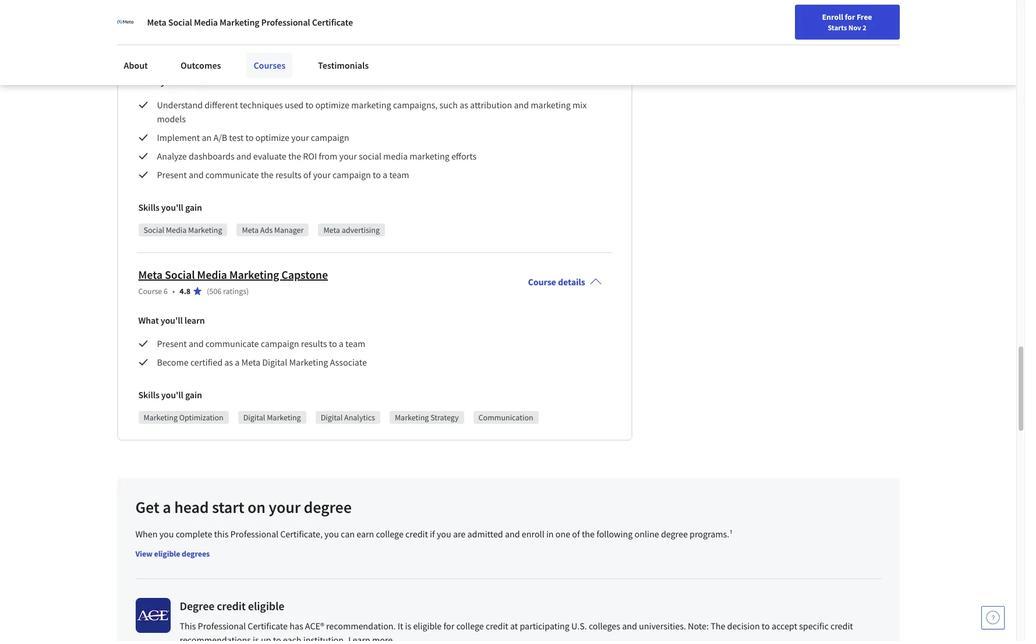 Task type: vqa. For each thing, say whether or not it's contained in the screenshot.
languages on the left of the page
no



Task type: describe. For each thing, give the bounding box(es) containing it.
programs.¹
[[690, 529, 733, 540]]

understand
[[157, 99, 203, 111]]

measure and optimize social media marketing campaigns
[[138, 29, 423, 43]]

colleges
[[589, 621, 621, 632]]

a right the get
[[163, 497, 171, 518]]

get a head start on your degree
[[135, 497, 352, 518]]

digital down present and communicate campaign results to a team
[[262, 357, 287, 368]]

0 horizontal spatial degree
[[304, 497, 352, 518]]

an
[[202, 132, 212, 143]]

online
[[635, 529, 659, 540]]

decision
[[728, 621, 760, 632]]

1 horizontal spatial of
[[572, 529, 580, 540]]

analyze
[[157, 150, 187, 162]]

a down present and communicate campaign results to a team
[[235, 357, 240, 368]]

1 vertical spatial )
[[247, 286, 249, 297]]

0 vertical spatial )
[[253, 47, 255, 58]]

used
[[285, 99, 304, 111]]

eligible inside button
[[154, 549, 180, 560]]

specific
[[799, 621, 829, 632]]

testimonials
[[318, 59, 369, 71]]

course details button for understand different techniques used to optimize marketing campaigns, such as attribution and marketing mix models
[[519, 21, 611, 65]]

and inside understand different techniques used to optimize marketing campaigns, such as attribution and marketing mix models
[[514, 99, 529, 111]]

learn more about ace recommendation element
[[348, 634, 393, 642]]

associate
[[330, 357, 367, 368]]

present for present and communicate campaign results to a team
[[157, 338, 187, 350]]

capstone
[[282, 268, 328, 282]]

results for of
[[276, 169, 302, 181]]

1 vertical spatial degree
[[661, 529, 688, 540]]

marketing optimization
[[144, 413, 224, 423]]

and up certified
[[189, 338, 204, 350]]

enroll for free starts nov 2
[[822, 12, 873, 32]]

testimonials link
[[311, 52, 376, 78]]

test
[[229, 132, 244, 143]]

when you complete this professional certificate, you can earn college credit if you are admitted and enroll in one of the following online degree programs.¹
[[135, 529, 733, 540]]

one
[[556, 529, 571, 540]]

( 506 ratings )
[[207, 286, 249, 297]]

4.8
[[180, 286, 191, 297]]

to left accept
[[762, 621, 770, 632]]

1 you from the left
[[159, 529, 174, 540]]

efforts
[[452, 150, 477, 162]]

what you'll learn for understand different techniques used to optimize marketing campaigns, such as attribution and marketing mix models
[[138, 76, 205, 88]]

1 vertical spatial team
[[346, 338, 366, 350]]

a up associate
[[339, 338, 344, 350]]

1 vertical spatial the
[[261, 169, 274, 181]]

communicate for campaign
[[206, 338, 259, 350]]

to inside understand different techniques used to optimize marketing campaigns, such as attribution and marketing mix models
[[306, 99, 314, 111]]

present and communicate the results of your campaign to a team
[[157, 169, 409, 181]]

starts
[[828, 23, 847, 32]]

optimize for your
[[256, 132, 290, 143]]

you'll up marketing optimization
[[161, 389, 183, 401]]

what for understand different techniques used to optimize marketing campaigns, such as attribution and marketing mix models
[[138, 76, 159, 88]]

course details for understand different techniques used to optimize marketing campaigns, such as attribution and marketing mix models
[[528, 37, 586, 49]]

head
[[174, 497, 209, 518]]

and down test
[[236, 150, 251, 162]]

if
[[430, 529, 435, 540]]

meta for meta social media marketing professional certificate
[[147, 16, 166, 28]]

analytics
[[344, 413, 375, 423]]

communicate for the
[[206, 169, 259, 181]]

each
[[283, 635, 302, 642]]

your up roi
[[291, 132, 309, 143]]

2 vertical spatial the
[[582, 529, 595, 540]]

6
[[164, 286, 168, 297]]

3 you from the left
[[437, 529, 451, 540]]

enroll
[[522, 529, 545, 540]]

campaigns,
[[393, 99, 438, 111]]

this
[[180, 621, 196, 632]]

digital analytics
[[321, 413, 375, 423]]

advertising
[[342, 225, 380, 236]]

become
[[157, 357, 189, 368]]

has
[[290, 621, 303, 632]]

help center image
[[987, 611, 1000, 625]]

(
[[207, 286, 209, 297]]

courses
[[254, 59, 286, 71]]

meta social media marketing capstone
[[138, 268, 328, 282]]

note:
[[688, 621, 709, 632]]

social
[[359, 150, 382, 162]]

evaluate
[[253, 150, 287, 162]]

complete
[[176, 529, 212, 540]]

course details button for present and communicate campaign results to a team
[[519, 260, 611, 304]]

certificate,
[[280, 529, 323, 540]]

view
[[135, 549, 153, 560]]

in
[[547, 529, 554, 540]]

1,516
[[209, 47, 228, 58]]

course for present and communicate campaign results to a team
[[528, 276, 556, 288]]

u.s.
[[572, 621, 587, 632]]

•
[[173, 286, 175, 297]]

2
[[863, 23, 867, 32]]

mix
[[573, 99, 587, 111]]

to right test
[[246, 132, 254, 143]]

meta social media marketing professional certificate
[[147, 16, 353, 28]]

meta for meta ads manager
[[242, 225, 259, 236]]

course 6 •
[[138, 286, 175, 297]]

0 vertical spatial ratings
[[229, 47, 253, 58]]

certified
[[190, 357, 223, 368]]

marketing strategy
[[395, 413, 459, 423]]

degree
[[180, 599, 215, 614]]

attribution
[[470, 99, 512, 111]]

as inside understand different techniques used to optimize marketing campaigns, such as attribution and marketing mix models
[[460, 99, 468, 111]]

learn for understand
[[185, 76, 205, 88]]

following
[[597, 529, 633, 540]]

english button
[[772, 0, 843, 38]]

2 you from the left
[[325, 529, 339, 540]]

accept
[[772, 621, 798, 632]]

on
[[248, 497, 266, 518]]

implement
[[157, 132, 200, 143]]

measure
[[138, 29, 180, 43]]

strategy
[[431, 413, 459, 423]]

understand different techniques used to optimize marketing campaigns, such as attribution and marketing mix models
[[157, 99, 589, 125]]

eligible inside this professional certificate has ace® recommendation. it is eligible for college credit at participating u.s. colleges and universities. note: the decision to accept specific credit recommendations is up to each institution.
[[413, 621, 442, 632]]

social media marketing
[[144, 225, 222, 236]]

digital marketing
[[243, 413, 301, 423]]

meta image
[[117, 14, 133, 30]]

and down 'dashboards'
[[189, 169, 204, 181]]

skills you'll gain for implement
[[138, 202, 202, 213]]

universities.
[[639, 621, 686, 632]]

digital for digital marketing
[[243, 413, 265, 423]]

from
[[319, 150, 338, 162]]

this professional certificate has ace® recommendation. it is eligible for college credit at participating u.s. colleges and universities. note: the decision to accept specific credit recommendations is up to each institution.
[[180, 621, 854, 642]]

degree credit eligible
[[180, 599, 285, 614]]

present for present and communicate the results of your campaign to a team
[[157, 169, 187, 181]]

techniques
[[240, 99, 283, 111]]

your right "from"
[[339, 150, 357, 162]]

campaign for optimize
[[311, 132, 349, 143]]

outcomes
[[181, 59, 221, 71]]

1,516 ratings )
[[209, 47, 255, 58]]

outcomes link
[[174, 52, 228, 78]]

meta social media marketing capstone link
[[138, 268, 328, 282]]

skills you'll gain for become
[[138, 389, 202, 401]]

0 vertical spatial certificate
[[312, 16, 353, 28]]



Task type: locate. For each thing, give the bounding box(es) containing it.
0 horizontal spatial team
[[346, 338, 366, 350]]

degree right online
[[661, 529, 688, 540]]

what down about
[[138, 76, 159, 88]]

1 vertical spatial certificate
[[248, 621, 288, 632]]

it
[[398, 621, 403, 632]]

2 details from the top
[[558, 276, 586, 288]]

0 horizontal spatial eligible
[[154, 549, 180, 560]]

your down analyze dashboards and evaluate the roi from your social media marketing efforts
[[313, 169, 331, 181]]

meta up the course 6 • at the top of the page
[[138, 268, 163, 282]]

1 vertical spatial results
[[301, 338, 327, 350]]

skills for become certified as a meta digital marketing associate
[[138, 389, 160, 401]]

up
[[261, 635, 271, 642]]

1 vertical spatial what
[[138, 315, 159, 326]]

0 horizontal spatial optimize
[[256, 132, 290, 143]]

learn down outcomes
[[185, 76, 205, 88]]

credit right specific
[[831, 621, 854, 632]]

1 horizontal spatial marketing
[[410, 150, 450, 162]]

courses link
[[247, 52, 293, 78]]

credit right the "degree"
[[217, 599, 246, 614]]

what you'll learn for present and communicate campaign results to a team
[[138, 315, 205, 326]]

your
[[291, 132, 309, 143], [339, 150, 357, 162], [313, 169, 331, 181], [269, 497, 301, 518]]

earn
[[357, 529, 374, 540]]

and inside this professional certificate has ace® recommendation. it is eligible for college credit at participating u.s. colleges and universities. note: the decision to accept specific credit recommendations is up to each institution.
[[622, 621, 637, 632]]

skills you'll gain up social media marketing
[[138, 202, 202, 213]]

you
[[159, 529, 174, 540], [325, 529, 339, 540], [437, 529, 451, 540]]

eligible up up
[[248, 599, 285, 614]]

meta for meta advertising
[[324, 225, 340, 236]]

show notifications image
[[859, 15, 873, 29]]

professional up recommendations
[[198, 621, 246, 632]]

and right attribution
[[514, 99, 529, 111]]

of right one
[[572, 529, 580, 540]]

2 communicate from the top
[[206, 338, 259, 350]]

0 vertical spatial campaign
[[311, 132, 349, 143]]

a
[[383, 169, 388, 181], [339, 338, 344, 350], [235, 357, 240, 368], [163, 497, 171, 518]]

ratings down optimize
[[229, 47, 253, 58]]

for
[[845, 12, 856, 22], [444, 621, 455, 632]]

0 vertical spatial the
[[288, 150, 301, 162]]

0 vertical spatial course details
[[528, 37, 586, 49]]

2 gain from the top
[[185, 389, 202, 401]]

you left "can"
[[325, 529, 339, 540]]

None search field
[[166, 7, 446, 31]]

certificate up up
[[248, 621, 288, 632]]

0 horizontal spatial college
[[376, 529, 404, 540]]

0 vertical spatial college
[[376, 529, 404, 540]]

0 vertical spatial as
[[460, 99, 468, 111]]

is left up
[[253, 635, 259, 642]]

marketing left mix
[[531, 99, 571, 111]]

are
[[453, 529, 466, 540]]

0 horizontal spatial certificate
[[248, 621, 288, 632]]

1 vertical spatial for
[[444, 621, 455, 632]]

1 vertical spatial of
[[572, 529, 580, 540]]

0 vertical spatial what you'll learn
[[138, 76, 205, 88]]

as
[[460, 99, 468, 111], [225, 357, 233, 368]]

) up courses
[[253, 47, 255, 58]]

and up outcomes link
[[182, 29, 201, 43]]

1 vertical spatial eligible
[[248, 599, 285, 614]]

2 skills from the top
[[138, 389, 160, 401]]

is
[[405, 621, 412, 632], [253, 635, 259, 642]]

present up "become"
[[157, 338, 187, 350]]

1 vertical spatial course details
[[528, 276, 586, 288]]

about link
[[117, 52, 155, 78]]

1 skills you'll gain from the top
[[138, 202, 202, 213]]

marketing
[[351, 99, 391, 111], [531, 99, 571, 111], [410, 150, 450, 162]]

implement an a/b test to optimize your campaign
[[157, 132, 349, 143]]

) down meta social media marketing capstone link
[[247, 286, 249, 297]]

2 horizontal spatial the
[[582, 529, 595, 540]]

optimize inside understand different techniques used to optimize marketing campaigns, such as attribution and marketing mix models
[[315, 99, 350, 111]]

ads
[[260, 225, 273, 236]]

optimize right used in the top left of the page
[[315, 99, 350, 111]]

to right up
[[273, 635, 281, 642]]

results for to
[[301, 338, 327, 350]]

2 vertical spatial eligible
[[413, 621, 442, 632]]

2 horizontal spatial eligible
[[413, 621, 442, 632]]

team down media
[[389, 169, 409, 181]]

ratings
[[229, 47, 253, 58], [223, 286, 247, 297]]

0 vertical spatial degree
[[304, 497, 352, 518]]

1 vertical spatial skills
[[138, 389, 160, 401]]

skills you'll gain
[[138, 202, 202, 213], [138, 389, 202, 401]]

1 horizontal spatial for
[[845, 12, 856, 22]]

1 horizontal spatial optimize
[[315, 99, 350, 111]]

communicate down 'dashboards'
[[206, 169, 259, 181]]

english
[[793, 13, 822, 25]]

the right one
[[582, 529, 595, 540]]

1 horizontal spatial team
[[389, 169, 409, 181]]

what you'll learn down •
[[138, 315, 205, 326]]

certificate up "testimonials" 'link'
[[312, 16, 353, 28]]

communication
[[479, 413, 534, 423]]

0 vertical spatial skills you'll gain
[[138, 202, 202, 213]]

0 vertical spatial optimize
[[315, 99, 350, 111]]

course details
[[528, 37, 586, 49], [528, 276, 586, 288]]

2 course details button from the top
[[519, 260, 611, 304]]

0 vertical spatial is
[[405, 621, 412, 632]]

1 vertical spatial course details button
[[519, 260, 611, 304]]

and right colleges
[[622, 621, 637, 632]]

1 vertical spatial ratings
[[223, 286, 247, 297]]

you'll down •
[[161, 315, 183, 326]]

institution.
[[303, 635, 346, 642]]

to right used in the top left of the page
[[306, 99, 314, 111]]

learn down 4.8
[[185, 315, 205, 326]]

your right the on
[[269, 497, 301, 518]]

skills up social media marketing
[[138, 202, 160, 213]]

learn
[[185, 76, 205, 88], [185, 315, 205, 326]]

campaign up "from"
[[311, 132, 349, 143]]

meta down present and communicate campaign results to a team
[[242, 357, 261, 368]]

0 vertical spatial eligible
[[154, 549, 180, 560]]

2 skills you'll gain from the top
[[138, 389, 202, 401]]

become certified as a meta digital marketing associate
[[157, 357, 367, 368]]

0 vertical spatial gain
[[185, 202, 202, 213]]

1 horizontal spatial degree
[[661, 529, 688, 540]]

certificate
[[312, 16, 353, 28], [248, 621, 288, 632]]

1 vertical spatial learn
[[185, 315, 205, 326]]

1 horizontal spatial is
[[405, 621, 412, 632]]

digital for digital analytics
[[321, 413, 343, 423]]

0 vertical spatial course details button
[[519, 21, 611, 65]]

0 horizontal spatial )
[[247, 286, 249, 297]]

0 horizontal spatial the
[[261, 169, 274, 181]]

1 vertical spatial what you'll learn
[[138, 315, 205, 326]]

course for understand different techniques used to optimize marketing campaigns, such as attribution and marketing mix models
[[528, 37, 556, 49]]

0 vertical spatial professional
[[261, 16, 310, 28]]

manager
[[274, 225, 304, 236]]

present down analyze at the top
[[157, 169, 187, 181]]

campaign up become certified as a meta digital marketing associate
[[261, 338, 299, 350]]

1 skills from the top
[[138, 202, 160, 213]]

college right earn
[[376, 529, 404, 540]]

you right when
[[159, 529, 174, 540]]

ace logo image
[[135, 599, 170, 634]]

you'll up social media marketing
[[161, 202, 183, 213]]

optimize for marketing
[[315, 99, 350, 111]]

degree up "can"
[[304, 497, 352, 518]]

optimization
[[179, 413, 224, 423]]

start
[[212, 497, 244, 518]]

media
[[194, 16, 218, 28], [283, 29, 313, 43], [166, 225, 187, 236], [197, 268, 227, 282]]

1 course details from the top
[[528, 37, 586, 49]]

1 vertical spatial is
[[253, 635, 259, 642]]

1 vertical spatial college
[[456, 621, 484, 632]]

1 vertical spatial present
[[157, 338, 187, 350]]

campaign down social
[[333, 169, 371, 181]]

professional inside this professional certificate has ace® recommendation. it is eligible for college credit at participating u.s. colleges and universities. note: the decision to accept specific credit recommendations is up to each institution.
[[198, 621, 246, 632]]

models
[[157, 113, 186, 125]]

what you'll learn up understand
[[138, 76, 205, 88]]

0 vertical spatial what
[[138, 76, 159, 88]]

1 horizontal spatial certificate
[[312, 16, 353, 28]]

campaign for of
[[333, 169, 371, 181]]

meta
[[147, 16, 166, 28], [242, 225, 259, 236], [324, 225, 340, 236], [138, 268, 163, 282], [242, 357, 261, 368]]

professional for certificate,
[[230, 529, 279, 540]]

1 present from the top
[[157, 169, 187, 181]]

0 horizontal spatial of
[[303, 169, 311, 181]]

college
[[376, 529, 404, 540], [456, 621, 484, 632]]

)
[[253, 47, 255, 58], [247, 286, 249, 297]]

a down media
[[383, 169, 388, 181]]

2 learn from the top
[[185, 315, 205, 326]]

credit left at at the bottom
[[486, 621, 509, 632]]

what down the course 6 • at the top of the page
[[138, 315, 159, 326]]

course details for present and communicate campaign results to a team
[[528, 276, 586, 288]]

a/b
[[214, 132, 227, 143]]

gain up social media marketing
[[185, 202, 202, 213]]

view eligible degrees button
[[135, 548, 210, 560]]

0 vertical spatial present
[[157, 169, 187, 181]]

the
[[288, 150, 301, 162], [261, 169, 274, 181], [582, 529, 595, 540]]

results up become certified as a meta digital marketing associate
[[301, 338, 327, 350]]

marketing
[[220, 16, 260, 28], [315, 29, 365, 43], [188, 225, 222, 236], [229, 268, 279, 282], [289, 357, 328, 368], [144, 413, 178, 423], [267, 413, 301, 423], [395, 413, 429, 423]]

0 vertical spatial team
[[389, 169, 409, 181]]

free
[[857, 12, 873, 22]]

results down evaluate
[[276, 169, 302, 181]]

1 horizontal spatial as
[[460, 99, 468, 111]]

2 vertical spatial campaign
[[261, 338, 299, 350]]

the down evaluate
[[261, 169, 274, 181]]

1 horizontal spatial the
[[288, 150, 301, 162]]

0 horizontal spatial you
[[159, 529, 174, 540]]

2 present from the top
[[157, 338, 187, 350]]

0 horizontal spatial for
[[444, 621, 455, 632]]

is right "it"
[[405, 621, 412, 632]]

gain up optimization on the left bottom
[[185, 389, 202, 401]]

meta up measure
[[147, 16, 166, 28]]

what for present and communicate campaign results to a team
[[138, 315, 159, 326]]

team up associate
[[346, 338, 366, 350]]

degrees
[[182, 549, 210, 560]]

such
[[440, 99, 458, 111]]

meta left advertising at the top
[[324, 225, 340, 236]]

1 vertical spatial optimize
[[256, 132, 290, 143]]

0 horizontal spatial is
[[253, 635, 259, 642]]

0 horizontal spatial marketing
[[351, 99, 391, 111]]

1 details from the top
[[558, 37, 586, 49]]

you'll up understand
[[161, 76, 183, 88]]

1 what from the top
[[138, 76, 159, 88]]

details for understand different techniques used to optimize marketing campaigns, such as attribution and marketing mix models
[[558, 37, 586, 49]]

1 vertical spatial campaign
[[333, 169, 371, 181]]

course
[[528, 37, 556, 49], [528, 276, 556, 288], [138, 286, 162, 297]]

meta for meta social media marketing capstone
[[138, 268, 163, 282]]

1 vertical spatial communicate
[[206, 338, 259, 350]]

communicate up certified
[[206, 338, 259, 350]]

skills for implement an a/b test to optimize your campaign
[[138, 202, 160, 213]]

0 vertical spatial skills
[[138, 202, 160, 213]]

to down social
[[373, 169, 381, 181]]

dashboards
[[189, 150, 235, 162]]

digital left the analytics
[[321, 413, 343, 423]]

meta left "ads"
[[242, 225, 259, 236]]

gain for become
[[185, 389, 202, 401]]

2 course details from the top
[[528, 276, 586, 288]]

details
[[558, 37, 586, 49], [558, 276, 586, 288]]

0 horizontal spatial as
[[225, 357, 233, 368]]

as right certified
[[225, 357, 233, 368]]

1 vertical spatial professional
[[230, 529, 279, 540]]

1 horizontal spatial )
[[253, 47, 255, 58]]

2 horizontal spatial marketing
[[531, 99, 571, 111]]

social
[[168, 16, 192, 28], [251, 29, 281, 43], [144, 225, 164, 236], [165, 268, 195, 282]]

for inside enroll for free starts nov 2
[[845, 12, 856, 22]]

optimize
[[204, 29, 248, 43]]

1 what you'll learn from the top
[[138, 76, 205, 88]]

gain for implement
[[185, 202, 202, 213]]

2 horizontal spatial you
[[437, 529, 451, 540]]

2 what you'll learn from the top
[[138, 315, 205, 326]]

1 gain from the top
[[185, 202, 202, 213]]

college inside this professional certificate has ace® recommendation. it is eligible for college credit at participating u.s. colleges and universities. note: the decision to accept specific credit recommendations is up to each institution.
[[456, 621, 484, 632]]

at
[[510, 621, 518, 632]]

1 vertical spatial details
[[558, 276, 586, 288]]

to up associate
[[329, 338, 337, 350]]

1 learn from the top
[[185, 76, 205, 88]]

professional for certificate
[[261, 16, 310, 28]]

get
[[135, 497, 160, 518]]

1 vertical spatial as
[[225, 357, 233, 368]]

degree
[[304, 497, 352, 518], [661, 529, 688, 540]]

credit
[[406, 529, 428, 540], [217, 599, 246, 614], [486, 621, 509, 632], [831, 621, 854, 632]]

eligible right view
[[154, 549, 180, 560]]

skills you'll gain up marketing optimization
[[138, 389, 202, 401]]

0 vertical spatial for
[[845, 12, 856, 22]]

you right if
[[437, 529, 451, 540]]

optimize up evaluate
[[256, 132, 290, 143]]

details for present and communicate campaign results to a team
[[558, 276, 586, 288]]

recommendations
[[180, 635, 251, 642]]

eligible
[[154, 549, 180, 560], [248, 599, 285, 614], [413, 621, 442, 632]]

1 horizontal spatial college
[[456, 621, 484, 632]]

media
[[383, 150, 408, 162]]

2 vertical spatial professional
[[198, 621, 246, 632]]

the left roi
[[288, 150, 301, 162]]

1 vertical spatial skills you'll gain
[[138, 389, 202, 401]]

analyze dashboards and evaluate the roi from your social media marketing efforts
[[157, 150, 477, 162]]

0 vertical spatial of
[[303, 169, 311, 181]]

0 vertical spatial results
[[276, 169, 302, 181]]

professional
[[261, 16, 310, 28], [230, 529, 279, 540], [198, 621, 246, 632]]

2 what from the top
[[138, 315, 159, 326]]

digital right optimization on the left bottom
[[243, 413, 265, 423]]

professional down the on
[[230, 529, 279, 540]]

for inside this professional certificate has ace® recommendation. it is eligible for college credit at participating u.s. colleges and universities. note: the decision to accept specific credit recommendations is up to each institution.
[[444, 621, 455, 632]]

college left at at the bottom
[[456, 621, 484, 632]]

view eligible degrees
[[135, 549, 210, 560]]

learn for present
[[185, 315, 205, 326]]

campaign
[[311, 132, 349, 143], [333, 169, 371, 181], [261, 338, 299, 350]]

0 vertical spatial details
[[558, 37, 586, 49]]

and
[[182, 29, 201, 43], [514, 99, 529, 111], [236, 150, 251, 162], [189, 169, 204, 181], [189, 338, 204, 350], [505, 529, 520, 540], [622, 621, 637, 632]]

0 vertical spatial communicate
[[206, 169, 259, 181]]

skills down "become"
[[138, 389, 160, 401]]

eligible right "it"
[[413, 621, 442, 632]]

ratings down meta social media marketing capstone link
[[223, 286, 247, 297]]

participating
[[520, 621, 570, 632]]

admitted
[[468, 529, 503, 540]]

1 communicate from the top
[[206, 169, 259, 181]]

to
[[306, 99, 314, 111], [246, 132, 254, 143], [373, 169, 381, 181], [329, 338, 337, 350], [762, 621, 770, 632], [273, 635, 281, 642]]

0 vertical spatial learn
[[185, 76, 205, 88]]

for up nov
[[845, 12, 856, 22]]

ace®
[[305, 621, 324, 632]]

of down roi
[[303, 169, 311, 181]]

and left enroll
[[505, 529, 520, 540]]

1 course details button from the top
[[519, 21, 611, 65]]

marketing right media
[[410, 150, 450, 162]]

for right "it"
[[444, 621, 455, 632]]

professional up measure and optimize social media marketing campaigns
[[261, 16, 310, 28]]

about
[[124, 59, 148, 71]]

as right such
[[460, 99, 468, 111]]

communicate
[[206, 169, 259, 181], [206, 338, 259, 350]]

marketing left campaigns,
[[351, 99, 391, 111]]

meta ads manager
[[242, 225, 304, 236]]

the
[[711, 621, 726, 632]]

1 vertical spatial gain
[[185, 389, 202, 401]]

1 horizontal spatial you
[[325, 529, 339, 540]]

present and communicate campaign results to a team
[[157, 338, 366, 350]]

enroll
[[822, 12, 844, 22]]

certificate inside this professional certificate has ace® recommendation. it is eligible for college credit at participating u.s. colleges and universities. note: the decision to accept specific credit recommendations is up to each institution.
[[248, 621, 288, 632]]

credit left if
[[406, 529, 428, 540]]

1 horizontal spatial eligible
[[248, 599, 285, 614]]



